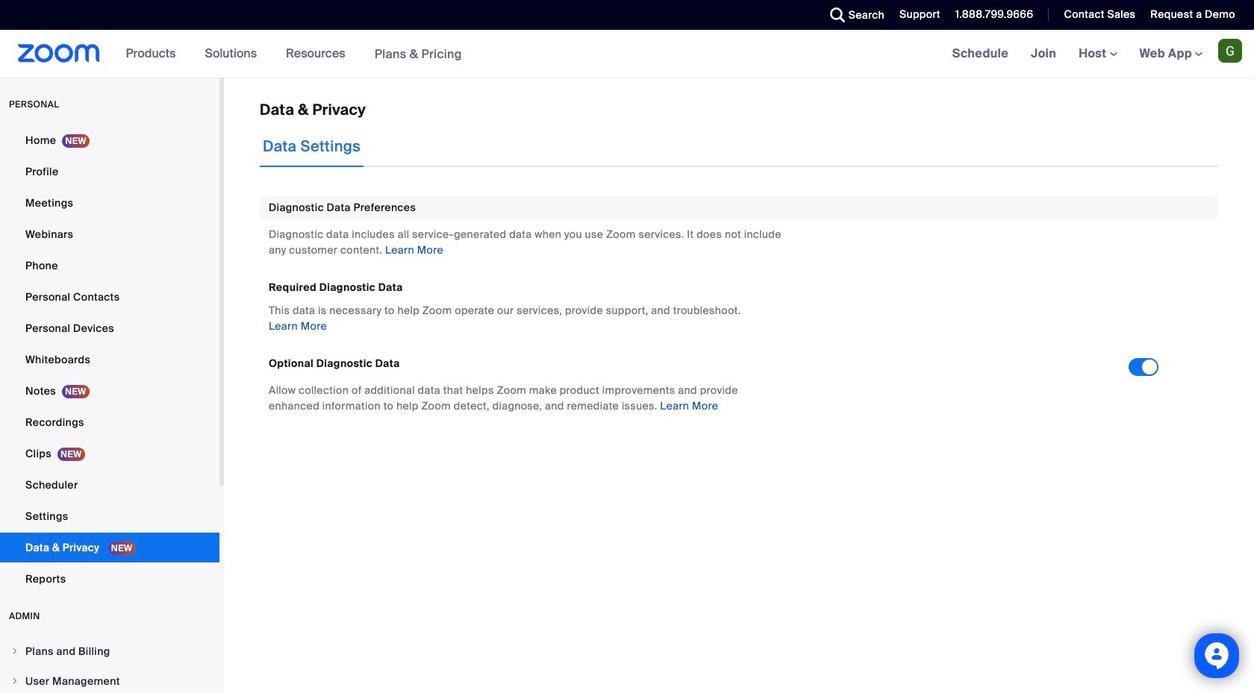 Task type: locate. For each thing, give the bounding box(es) containing it.
2 menu item from the top
[[0, 668, 220, 694]]

1 vertical spatial menu item
[[0, 668, 220, 694]]

admin menu menu
[[0, 638, 220, 694]]

banner
[[0, 30, 1255, 78]]

product information navigation
[[115, 30, 473, 78]]

meetings navigation
[[942, 30, 1255, 78]]

tab
[[260, 125, 364, 167]]

menu item
[[0, 638, 220, 666], [0, 668, 220, 694]]

1 menu item from the top
[[0, 638, 220, 666]]

zoom logo image
[[18, 44, 100, 63]]

0 vertical spatial menu item
[[0, 638, 220, 666]]



Task type: vqa. For each thing, say whether or not it's contained in the screenshot.
Notes link in the left of the page
no



Task type: describe. For each thing, give the bounding box(es) containing it.
right image
[[10, 677, 19, 686]]

profile picture image
[[1219, 39, 1243, 63]]

personal menu menu
[[0, 125, 220, 596]]

right image
[[10, 648, 19, 657]]



